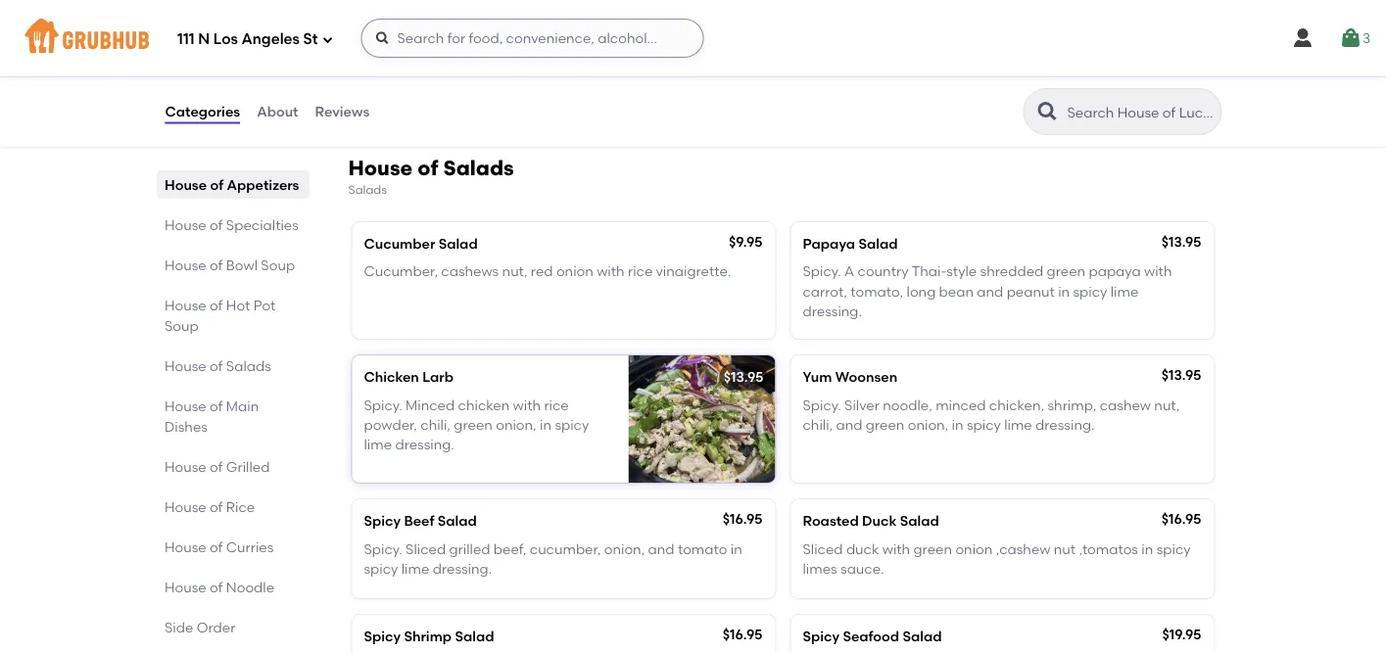 Task type: vqa. For each thing, say whether or not it's contained in the screenshot.
Main in the bottom of the page
yes



Task type: locate. For each thing, give the bounding box(es) containing it.
1 vertical spatial mixed
[[364, 29, 403, 45]]

1 horizontal spatial chili,
[[803, 417, 833, 433]]

in
[[468, 49, 480, 65], [1058, 283, 1070, 300], [540, 417, 552, 433], [952, 417, 964, 433], [731, 541, 743, 557], [1142, 541, 1154, 557]]

lime down powder,
[[364, 436, 392, 453]]

onion
[[556, 263, 594, 280], [956, 541, 993, 557]]

svg image
[[1291, 26, 1315, 50]]

dressing.
[[803, 303, 862, 320], [1036, 417, 1095, 433], [395, 436, 455, 453], [433, 561, 492, 577]]

house up house of main dishes
[[164, 358, 206, 374]]

spicy. inside spicy. minced chicken with rice powder, chili, green onion, in spicy lime dressing.
[[364, 397, 403, 413]]

salad right duck on the right
[[900, 513, 940, 530]]

,shitake
[[456, 29, 508, 45]]

spicy. up carrot,
[[803, 263, 842, 280]]

and left tomato
[[648, 541, 675, 557]]

of inside house of specialties tab
[[209, 217, 222, 233]]

1 horizontal spatial onion
[[956, 541, 993, 557]]

chicken
[[458, 397, 510, 413]]

house for house of hot pot soup
[[164, 297, 206, 314]]

with down duck on the right
[[883, 541, 911, 557]]

1 horizontal spatial and
[[836, 417, 863, 433]]

1 vertical spatial nut,
[[1155, 397, 1180, 413]]

house down house of rice
[[164, 539, 206, 556]]

spicy for spicy seafood salad
[[803, 628, 840, 645]]

chicken
[[364, 369, 419, 386]]

0 vertical spatial mixed
[[393, 1, 433, 18]]

of for house of salads salads
[[418, 155, 438, 180]]

house left the bowl
[[164, 257, 206, 273]]

house of bowl soup
[[164, 257, 295, 273]]

sliced down spicy beef salad
[[406, 541, 446, 557]]

carrot,
[[803, 283, 848, 300]]

spicy. down yum
[[803, 397, 842, 413]]

and down 'shredded'
[[977, 283, 1004, 300]]

1 horizontal spatial soup
[[261, 257, 295, 273]]

0 horizontal spatial nut,
[[502, 263, 528, 280]]

categories button
[[164, 76, 241, 147]]

of up house of bowl soup
[[209, 217, 222, 233]]

0 horizontal spatial rice
[[544, 397, 569, 413]]

onion right red
[[556, 263, 594, 280]]

los
[[213, 31, 238, 48]]

of inside house of bowl soup tab
[[209, 257, 222, 273]]

side order
[[164, 619, 235, 636]]

bean
[[939, 283, 974, 300]]

rice left vinaigrette.
[[628, 263, 653, 280]]

of for house of noodle
[[209, 579, 222, 596]]

rice right chicken on the left of page
[[544, 397, 569, 413]]

0 horizontal spatial chili,
[[421, 417, 451, 433]]

lime down the papaya
[[1111, 283, 1139, 300]]

green up the peanut
[[1047, 263, 1086, 280]]

veggie
[[407, 29, 452, 45]]

svg image down 'hp-'
[[375, 30, 390, 46]]

and inside spicy. silver noodle, minced chicken, shrimp, cashew nut, chili, and green onion, in spicy lime dressing.
[[836, 417, 863, 433]]

house for house of specialties
[[164, 217, 206, 233]]

cucumber
[[364, 236, 435, 252]]

house down the house of grilled
[[164, 499, 206, 515]]

in inside spicy. a country thai-style shredded green papaya with carrot, tomato, long bean and peanut in spicy lime dressing.
[[1058, 283, 1070, 300]]

house up dishes
[[164, 398, 206, 415]]

house of specialties tab
[[164, 215, 301, 235]]

soup for hp- mixed vegetable soup
[[509, 1, 543, 18]]

svg image right st
[[322, 34, 334, 46]]

with inside the sliced duck with green onion ,cashew nut ,tomatos in spicy limes sauce.
[[883, 541, 911, 557]]

house of salads tab
[[164, 356, 301, 376]]

house up side
[[164, 579, 206, 596]]

house of salads
[[164, 358, 271, 374]]

limes
[[803, 561, 838, 577]]

of for house of rice
[[209, 499, 222, 515]]

of inside house of salads salads
[[418, 155, 438, 180]]

2 horizontal spatial svg image
[[1339, 26, 1363, 50]]

of for house of salads
[[209, 358, 222, 374]]

0 vertical spatial nut,
[[502, 263, 528, 280]]

with right the papaya
[[1145, 263, 1172, 280]]

1 vertical spatial soup
[[261, 257, 295, 273]]

1 chili, from the left
[[421, 417, 451, 433]]

house inside house of salads salads
[[348, 155, 413, 180]]

woonsen
[[836, 369, 898, 386]]

yum
[[803, 369, 832, 386]]

1 horizontal spatial onion,
[[604, 541, 645, 557]]

of inside house of main dishes
[[209, 398, 222, 415]]

house up house of bowl soup
[[164, 217, 206, 233]]

a
[[845, 263, 855, 280]]

with right red
[[597, 263, 625, 280]]

house inside house of hot pot soup
[[164, 297, 206, 314]]

thai-
[[912, 263, 947, 280]]

of for house of main dishes
[[209, 398, 222, 415]]

salad up cashews
[[439, 236, 478, 252]]

salad for shrimp
[[455, 628, 494, 645]]

chili,
[[421, 417, 451, 433], [803, 417, 833, 433]]

of left curries
[[209, 539, 222, 556]]

soup up search for food, convenience, alcohol... search box
[[509, 1, 543, 18]]

house for house of bowl soup
[[164, 257, 206, 273]]

onion inside the sliced duck with green onion ,cashew nut ,tomatos in spicy limes sauce.
[[956, 541, 993, 557]]

2 horizontal spatial soup
[[509, 1, 543, 18]]

of up cucumber salad
[[418, 155, 438, 180]]

and inside 'spicy. sliced grilled beef, cucumber, onion, and tomato in spicy lime dressing.'
[[648, 541, 675, 557]]

papaya salad
[[803, 236, 898, 252]]

sliced up limes
[[803, 541, 843, 557]]

salads up cucumber
[[348, 183, 387, 197]]

spicy
[[1073, 283, 1108, 300], [555, 417, 589, 433], [967, 417, 1001, 433], [1157, 541, 1191, 557], [364, 561, 398, 577]]

spicy left seafood
[[803, 628, 840, 645]]

Search House of Luck Thai BBQ search field
[[1066, 103, 1216, 122]]

green inside spicy. a country thai-style shredded green papaya with carrot, tomato, long bean and peanut in spicy lime dressing.
[[1047, 263, 1086, 280]]

dressing. down grilled
[[433, 561, 492, 577]]

mixed up veggie
[[393, 1, 433, 18]]

green
[[1047, 263, 1086, 280], [454, 417, 493, 433], [866, 417, 905, 433], [914, 541, 953, 557]]

soup inside house of hot pot soup
[[164, 317, 198, 334]]

of left hot
[[209, 297, 222, 314]]

2 horizontal spatial salads
[[443, 155, 514, 180]]

salads for house of salads
[[226, 358, 271, 374]]

n
[[198, 31, 210, 48]]

shrimp
[[404, 628, 452, 645]]

1 horizontal spatial salads
[[348, 183, 387, 197]]

1 vertical spatial rice
[[544, 397, 569, 413]]

rice
[[628, 263, 653, 280], [544, 397, 569, 413]]

hp- mixed vegetable soup image
[[629, 0, 776, 115]]

spicy. inside spicy. a country thai-style shredded green papaya with carrot, tomato, long bean and peanut in spicy lime dressing.
[[803, 263, 842, 280]]

0 vertical spatial and
[[977, 283, 1004, 300]]

mixed down 'hp-'
[[364, 29, 403, 45]]

of
[[418, 155, 438, 180], [210, 176, 223, 193], [209, 217, 222, 233], [209, 257, 222, 273], [209, 297, 222, 314], [209, 358, 222, 374], [209, 398, 222, 415], [209, 459, 222, 475], [209, 499, 222, 515], [209, 539, 222, 556], [209, 579, 222, 596]]

of for house of specialties
[[209, 217, 222, 233]]

with right chicken on the left of page
[[513, 397, 541, 413]]

spicy for spicy shrimp salad
[[364, 628, 401, 645]]

1 horizontal spatial svg image
[[375, 30, 390, 46]]

onion left ,cashew
[[956, 541, 993, 557]]

of left grilled
[[209, 459, 222, 475]]

noodle,
[[883, 397, 933, 413]]

soup up house of salads
[[164, 317, 198, 334]]

and inside spicy. a country thai-style shredded green papaya with carrot, tomato, long bean and peanut in spicy lime dressing.
[[977, 283, 1004, 300]]

nut, left red
[[502, 263, 528, 280]]

and
[[977, 283, 1004, 300], [836, 417, 863, 433], [648, 541, 675, 557]]

house for house of noodle
[[164, 579, 206, 596]]

2 sliced from the left
[[803, 541, 843, 557]]

house left hot
[[164, 297, 206, 314]]

2 chili, from the left
[[803, 417, 833, 433]]

sliced
[[406, 541, 446, 557], [803, 541, 843, 557]]

onion, inside 'spicy. sliced grilled beef, cucumber, onion, and tomato in spicy lime dressing.'
[[604, 541, 645, 557]]

in inside mixed veggie ,shitake mushroom,tofu in veggie soup.
[[468, 49, 480, 65]]

2 vertical spatial soup
[[164, 317, 198, 334]]

green down chicken on the left of page
[[454, 417, 493, 433]]

2 vertical spatial and
[[648, 541, 675, 557]]

lime down chicken,
[[1005, 417, 1033, 433]]

svg image right svg icon
[[1339, 26, 1363, 50]]

of left main
[[209, 398, 222, 415]]

house for house of appetizers
[[164, 176, 206, 193]]

in inside spicy. silver noodle, minced chicken, shrimp, cashew nut, chili, and green onion, in spicy lime dressing.
[[952, 417, 964, 433]]

1 sliced from the left
[[406, 541, 446, 557]]

green down noodle, on the bottom of the page
[[866, 417, 905, 433]]

nut, right cashew
[[1155, 397, 1180, 413]]

soup right the bowl
[[261, 257, 295, 273]]

$16.95 for sliced duck with green onion ,cashew nut ,tomatos in spicy limes sauce.
[[1162, 511, 1202, 528]]

spicy. inside 'spicy. sliced grilled beef, cucumber, onion, and tomato in spicy lime dressing.'
[[364, 541, 403, 557]]

of left noodle
[[209, 579, 222, 596]]

2 vertical spatial salads
[[226, 358, 271, 374]]

0 horizontal spatial onion,
[[496, 417, 537, 433]]

of for house of curries
[[209, 539, 222, 556]]

of left rice
[[209, 499, 222, 515]]

spicy. for spicy. a country thai-style shredded green papaya with carrot, tomato, long bean and peanut in spicy lime dressing.
[[803, 263, 842, 280]]

0 horizontal spatial and
[[648, 541, 675, 557]]

svg image inside 3 button
[[1339, 26, 1363, 50]]

svg image
[[1339, 26, 1363, 50], [375, 30, 390, 46], [322, 34, 334, 46]]

spicy. for spicy. minced chicken with rice powder, chili, green onion, in spicy lime dressing.
[[364, 397, 403, 413]]

of up 'house of specialties'
[[210, 176, 223, 193]]

house inside "tab"
[[164, 176, 206, 193]]

of inside house of rice tab
[[209, 499, 222, 515]]

veggie
[[483, 49, 528, 65]]

0 vertical spatial soup
[[509, 1, 543, 18]]

of left the bowl
[[209, 257, 222, 273]]

spicy left beef
[[364, 513, 401, 530]]

spicy. up powder,
[[364, 397, 403, 413]]

of inside house of grilled tab
[[209, 459, 222, 475]]

lime
[[1111, 283, 1139, 300], [1005, 417, 1033, 433], [364, 436, 392, 453], [402, 561, 430, 577]]

0 horizontal spatial salads
[[226, 358, 271, 374]]

hot
[[226, 297, 250, 314]]

side
[[164, 619, 193, 636]]

house inside house of main dishes
[[164, 398, 206, 415]]

1 vertical spatial and
[[836, 417, 863, 433]]

of for house of hot pot soup
[[209, 297, 222, 314]]

1 horizontal spatial sliced
[[803, 541, 843, 557]]

salad right seafood
[[903, 628, 942, 645]]

noodle
[[226, 579, 274, 596]]

2 horizontal spatial and
[[977, 283, 1004, 300]]

salad right shrimp
[[455, 628, 494, 645]]

mixed
[[393, 1, 433, 18], [364, 29, 403, 45]]

onion, down noodle, on the bottom of the page
[[908, 417, 949, 433]]

about
[[257, 103, 298, 120]]

sliced inside 'spicy. sliced grilled beef, cucumber, onion, and tomato in spicy lime dressing.'
[[406, 541, 446, 557]]

chili, down minced
[[421, 417, 451, 433]]

$9.95
[[729, 234, 763, 250]]

1 horizontal spatial rice
[[628, 263, 653, 280]]

spicy. inside spicy. silver noodle, minced chicken, shrimp, cashew nut, chili, and green onion, in spicy lime dressing.
[[803, 397, 842, 413]]

of down house of hot pot soup
[[209, 358, 222, 374]]

spicy.
[[803, 263, 842, 280], [364, 397, 403, 413], [803, 397, 842, 413], [364, 541, 403, 557]]

nut
[[1054, 541, 1076, 557]]

$13.95 for spicy. a country thai-style shredded green papaya with carrot, tomato, long bean and peanut in spicy lime dressing.
[[1162, 234, 1202, 250]]

rice
[[226, 499, 254, 515]]

of inside house of curries tab
[[209, 539, 222, 556]]

salad up grilled
[[438, 513, 477, 530]]

onion for green
[[956, 541, 993, 557]]

chicken larb image
[[629, 356, 776, 483]]

dressing. down shrimp,
[[1036, 417, 1095, 433]]

0 vertical spatial salads
[[443, 155, 514, 180]]

Search for food, convenience, alcohol... search field
[[361, 19, 704, 58]]

111 n los angeles st
[[177, 31, 318, 48]]

house down dishes
[[164, 459, 206, 475]]

2 horizontal spatial onion,
[[908, 417, 949, 433]]

dressing. down powder,
[[395, 436, 455, 453]]

chili, down yum
[[803, 417, 833, 433]]

with inside spicy. a country thai-style shredded green papaya with carrot, tomato, long bean and peanut in spicy lime dressing.
[[1145, 263, 1172, 280]]

spicy
[[364, 513, 401, 530], [364, 628, 401, 645], [803, 628, 840, 645]]

main
[[226, 398, 258, 415]]

papaya
[[803, 236, 856, 252]]

lime down beef
[[402, 561, 430, 577]]

green down roasted duck salad
[[914, 541, 953, 557]]

of inside house of noodle tab
[[209, 579, 222, 596]]

lime inside 'spicy. sliced grilled beef, cucumber, onion, and tomato in spicy lime dressing.'
[[402, 561, 430, 577]]

0 horizontal spatial onion
[[556, 263, 594, 280]]

dressing. inside spicy. a country thai-style shredded green papaya with carrot, tomato, long bean and peanut in spicy lime dressing.
[[803, 303, 862, 320]]

house up 'house of specialties'
[[164, 176, 206, 193]]

0 horizontal spatial soup
[[164, 317, 198, 334]]

spicy inside the sliced duck with green onion ,cashew nut ,tomatos in spicy limes sauce.
[[1157, 541, 1191, 557]]

salads inside tab
[[226, 358, 271, 374]]

house
[[348, 155, 413, 180], [164, 176, 206, 193], [164, 217, 206, 233], [164, 257, 206, 273], [164, 297, 206, 314], [164, 358, 206, 374], [164, 398, 206, 415], [164, 459, 206, 475], [164, 499, 206, 515], [164, 539, 206, 556], [164, 579, 206, 596]]

dressing. inside 'spicy. sliced grilled beef, cucumber, onion, and tomato in spicy lime dressing.'
[[433, 561, 492, 577]]

of inside the house of appetizers "tab"
[[210, 176, 223, 193]]

minced
[[406, 397, 455, 413]]

sliced duck with green onion ,cashew nut ,tomatos in spicy limes sauce.
[[803, 541, 1191, 577]]

0 horizontal spatial sliced
[[406, 541, 446, 557]]

onion,
[[496, 417, 537, 433], [908, 417, 949, 433], [604, 541, 645, 557]]

onion, down chicken on the left of page
[[496, 417, 537, 433]]

salads up main
[[226, 358, 271, 374]]

spicy. down spicy beef salad
[[364, 541, 403, 557]]

salad for seafood
[[903, 628, 942, 645]]

1 horizontal spatial nut,
[[1155, 397, 1180, 413]]

house down reviews button
[[348, 155, 413, 180]]

salads up cucumber salad
[[443, 155, 514, 180]]

nut, inside spicy. silver noodle, minced chicken, shrimp, cashew nut, chili, and green onion, in spicy lime dressing.
[[1155, 397, 1180, 413]]

house for house of salads
[[164, 358, 206, 374]]

onion, right cucumber,
[[604, 541, 645, 557]]

of inside the house of salads tab
[[209, 358, 222, 374]]

0 horizontal spatial svg image
[[322, 34, 334, 46]]

house of hot pot soup tab
[[164, 295, 301, 336]]

dressing. down carrot,
[[803, 303, 862, 320]]

spicy inside 'spicy. sliced grilled beef, cucumber, onion, and tomato in spicy lime dressing.'
[[364, 561, 398, 577]]

hp-
[[364, 1, 389, 18]]

and down the silver
[[836, 417, 863, 433]]

angeles
[[242, 31, 300, 48]]

1 vertical spatial onion
[[956, 541, 993, 557]]

house of rice
[[164, 499, 254, 515]]

reviews
[[315, 103, 370, 120]]

spicy left shrimp
[[364, 628, 401, 645]]

0 vertical spatial onion
[[556, 263, 594, 280]]

soup for house of bowl soup
[[261, 257, 295, 273]]

$16.95 for spicy. sliced grilled beef, cucumber, onion, and tomato in spicy lime dressing.
[[723, 511, 763, 528]]

of inside house of hot pot soup
[[209, 297, 222, 314]]

nut,
[[502, 263, 528, 280], [1155, 397, 1180, 413]]



Task type: describe. For each thing, give the bounding box(es) containing it.
lime inside spicy. a country thai-style shredded green papaya with carrot, tomato, long bean and peanut in spicy lime dressing.
[[1111, 283, 1139, 300]]

,tomatos
[[1079, 541, 1139, 557]]

of for house of grilled
[[209, 459, 222, 475]]

1 vertical spatial salads
[[348, 183, 387, 197]]

spicy. minced chicken with rice powder, chili, green onion, in spicy lime dressing.
[[364, 397, 589, 453]]

salad up country
[[859, 236, 898, 252]]

3 button
[[1339, 21, 1371, 56]]

salad for duck
[[900, 513, 940, 530]]

house of curries tab
[[164, 537, 301, 558]]

dressing. inside spicy. minced chicken with rice powder, chili, green onion, in spicy lime dressing.
[[395, 436, 455, 453]]

mushroom,tofu
[[364, 49, 465, 65]]

grilled
[[449, 541, 490, 557]]

style
[[947, 263, 977, 280]]

spicy. for spicy. sliced grilled beef, cucumber, onion, and tomato in spicy lime dressing.
[[364, 541, 403, 557]]

in inside spicy. minced chicken with rice powder, chili, green onion, in spicy lime dressing.
[[540, 417, 552, 433]]

duck
[[862, 513, 897, 530]]

house of main dishes tab
[[164, 396, 301, 437]]

house of grilled tab
[[164, 457, 301, 477]]

roasted
[[803, 513, 859, 530]]

papaya
[[1089, 263, 1141, 280]]

order
[[196, 619, 235, 636]]

larb
[[423, 369, 454, 386]]

house for house of curries
[[164, 539, 206, 556]]

sauce.
[[841, 561, 884, 577]]

soup.
[[531, 49, 567, 65]]

house of main dishes
[[164, 398, 258, 435]]

spicy. a country thai-style shredded green papaya with carrot, tomato, long bean and peanut in spicy lime dressing.
[[803, 263, 1172, 320]]

house of hot pot soup
[[164, 297, 275, 334]]

spicy for spicy beef salad
[[364, 513, 401, 530]]

powder,
[[364, 417, 417, 433]]

house of salads salads
[[348, 155, 514, 197]]

spicy inside spicy. a country thai-style shredded green papaya with carrot, tomato, long bean and peanut in spicy lime dressing.
[[1073, 283, 1108, 300]]

house of appetizers tab
[[164, 174, 301, 195]]

salads for house of salads salads
[[443, 155, 514, 180]]

house of noodle
[[164, 579, 274, 596]]

,cashew
[[996, 541, 1051, 557]]

red
[[531, 263, 553, 280]]

cucumber salad
[[364, 236, 478, 252]]

cucumber,
[[364, 263, 438, 280]]

cashew
[[1100, 397, 1151, 413]]

hp- mixed vegetable soup
[[364, 1, 543, 18]]

yum woonsen
[[803, 369, 898, 386]]

salad for beef
[[438, 513, 477, 530]]

st
[[303, 31, 318, 48]]

pot
[[253, 297, 275, 314]]

house for house of rice
[[164, 499, 206, 515]]

cucumber, cashews nut, red onion with rice vinaigrette.
[[364, 263, 731, 280]]

onion for red
[[556, 263, 594, 280]]

seafood
[[843, 628, 900, 645]]

roasted duck salad
[[803, 513, 940, 530]]

search icon image
[[1036, 100, 1060, 123]]

dressing. inside spicy. silver noodle, minced chicken, shrimp, cashew nut, chili, and green onion, in spicy lime dressing.
[[1036, 417, 1095, 433]]

chili, inside spicy. minced chicken with rice powder, chili, green onion, in spicy lime dressing.
[[421, 417, 451, 433]]

house of curries
[[164, 539, 273, 556]]

side order tab
[[164, 617, 301, 638]]

minced
[[936, 397, 986, 413]]

main navigation navigation
[[0, 0, 1387, 76]]

shrimp,
[[1048, 397, 1097, 413]]

111
[[177, 31, 195, 48]]

green inside spicy. minced chicken with rice powder, chili, green onion, in spicy lime dressing.
[[454, 417, 493, 433]]

green inside spicy. silver noodle, minced chicken, shrimp, cashew nut, chili, and green onion, in spicy lime dressing.
[[866, 417, 905, 433]]

sliced inside the sliced duck with green onion ,cashew nut ,tomatos in spicy limes sauce.
[[803, 541, 843, 557]]

house for house of grilled
[[164, 459, 206, 475]]

curries
[[226, 539, 273, 556]]

lime inside spicy. silver noodle, minced chicken, shrimp, cashew nut, chili, and green onion, in spicy lime dressing.
[[1005, 417, 1033, 433]]

tomato
[[678, 541, 728, 557]]

onion, inside spicy. silver noodle, minced chicken, shrimp, cashew nut, chili, and green onion, in spicy lime dressing.
[[908, 417, 949, 433]]

grilled
[[226, 459, 269, 475]]

spicy shrimp salad
[[364, 628, 494, 645]]

mixed inside mixed veggie ,shitake mushroom,tofu in veggie soup.
[[364, 29, 403, 45]]

categories
[[165, 103, 240, 120]]

rice inside spicy. minced chicken with rice powder, chili, green onion, in spicy lime dressing.
[[544, 397, 569, 413]]

chili, inside spicy. silver noodle, minced chicken, shrimp, cashew nut, chili, and green onion, in spicy lime dressing.
[[803, 417, 833, 433]]

house of noodle tab
[[164, 577, 301, 598]]

about button
[[256, 76, 299, 147]]

in inside the sliced duck with green onion ,cashew nut ,tomatos in spicy limes sauce.
[[1142, 541, 1154, 557]]

duck
[[847, 541, 879, 557]]

spicy inside spicy. minced chicken with rice powder, chili, green onion, in spicy lime dressing.
[[555, 417, 589, 433]]

tomato,
[[851, 283, 904, 300]]

peanut
[[1007, 283, 1055, 300]]

spicy. sliced grilled beef, cucumber, onion, and tomato in spicy lime dressing.
[[364, 541, 743, 577]]

with inside spicy. minced chicken with rice powder, chili, green onion, in spicy lime dressing.
[[513, 397, 541, 413]]

lime inside spicy. minced chicken with rice powder, chili, green onion, in spicy lime dressing.
[[364, 436, 392, 453]]

vegetable
[[436, 1, 505, 18]]

0 vertical spatial rice
[[628, 263, 653, 280]]

house of bowl soup tab
[[164, 255, 301, 275]]

cucumber,
[[530, 541, 601, 557]]

silver
[[845, 397, 880, 413]]

chicken larb
[[364, 369, 454, 386]]

spicy beef salad
[[364, 513, 477, 530]]

shredded
[[980, 263, 1044, 280]]

house of rice tab
[[164, 497, 301, 517]]

$13.95 for spicy. silver noodle, minced chicken, shrimp, cashew nut, chili, and green onion, in spicy lime dressing.
[[1162, 367, 1202, 384]]

bowl
[[226, 257, 257, 273]]

country
[[858, 263, 909, 280]]

chicken,
[[990, 397, 1045, 413]]

of for house of bowl soup
[[209, 257, 222, 273]]

house of appetizers
[[164, 176, 299, 193]]

green inside the sliced duck with green onion ,cashew nut ,tomatos in spicy limes sauce.
[[914, 541, 953, 557]]

$19.95
[[1163, 627, 1202, 643]]

long
[[907, 283, 936, 300]]

beef
[[404, 513, 435, 530]]

reviews button
[[314, 76, 371, 147]]

dishes
[[164, 418, 207, 435]]

onion, inside spicy. minced chicken with rice powder, chili, green onion, in spicy lime dressing.
[[496, 417, 537, 433]]

house for house of main dishes
[[164, 398, 206, 415]]

mixed veggie ,shitake mushroom,tofu in veggie soup.
[[364, 29, 567, 65]]

house for house of salads salads
[[348, 155, 413, 180]]

spicy. for spicy. silver noodle, minced chicken, shrimp, cashew nut, chili, and green onion, in spicy lime dressing.
[[803, 397, 842, 413]]

3
[[1363, 30, 1371, 46]]

of for house of appetizers
[[210, 176, 223, 193]]

in inside 'spicy. sliced grilled beef, cucumber, onion, and tomato in spicy lime dressing.'
[[731, 541, 743, 557]]

specialties
[[226, 217, 298, 233]]

spicy seafood salad
[[803, 628, 942, 645]]

beef,
[[494, 541, 527, 557]]

vinaigrette.
[[656, 263, 731, 280]]

appetizers
[[226, 176, 299, 193]]

spicy inside spicy. silver noodle, minced chicken, shrimp, cashew nut, chili, and green onion, in spicy lime dressing.
[[967, 417, 1001, 433]]

house of grilled
[[164, 459, 269, 475]]

cashews
[[441, 263, 499, 280]]



